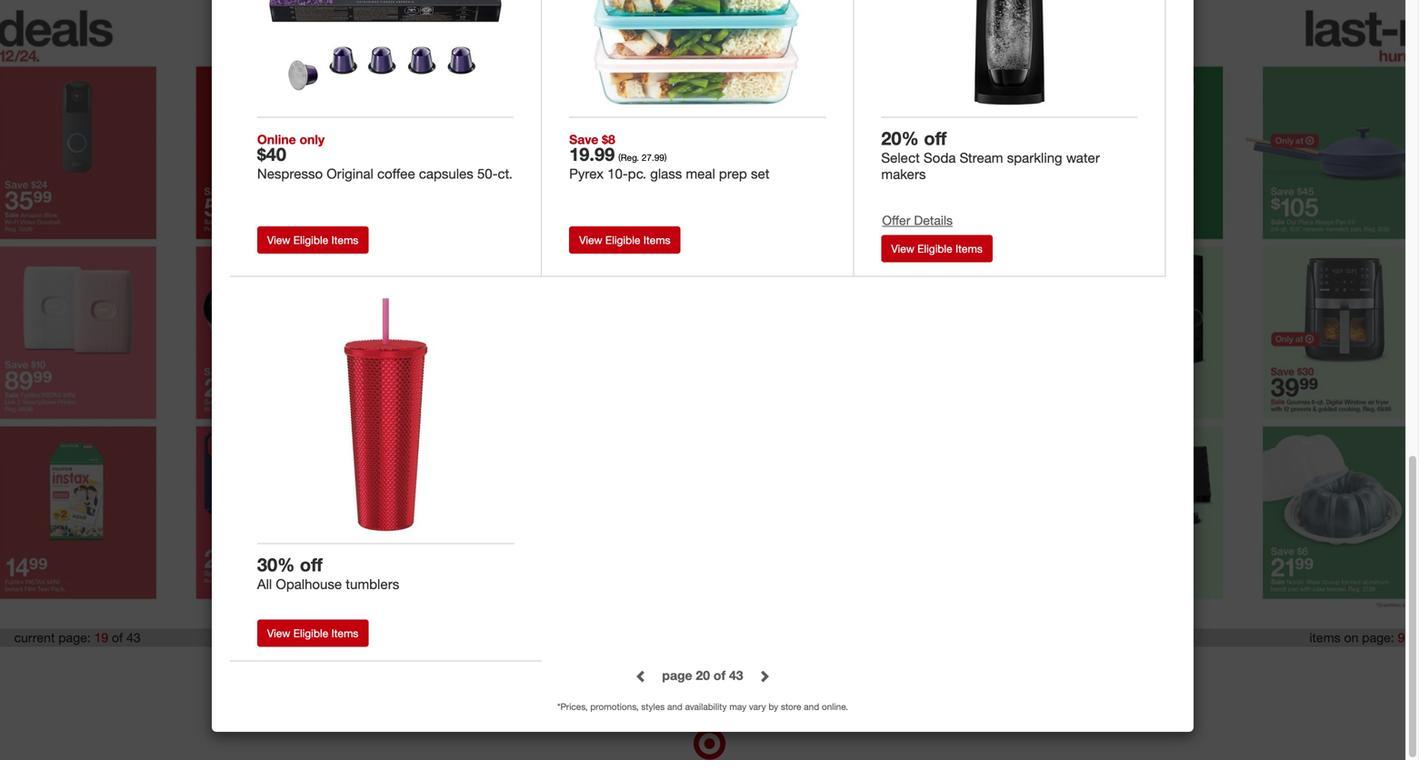 Task type: describe. For each thing, give the bounding box(es) containing it.
ads
[[617, 662, 637, 676]]

nespresso original coffee capsules 50-ct. image
[[264, 0, 507, 110]]

online only $40 nespresso original coffee capsules 50-ct.
[[257, 131, 513, 182]]

pyrex 10-pc. glass meal prep set image
[[576, 0, 820, 110]]

20%
[[881, 127, 919, 149]]

online
[[257, 131, 296, 147]]

nespresso
[[257, 165, 323, 182]]

select
[[881, 149, 920, 166]]

save
[[569, 131, 598, 147]]

act
[[740, 662, 757, 676]]

store
[[781, 701, 801, 712]]

20% off select soda stream sparkling water makers
[[881, 127, 1100, 182]]

view eligible items for off
[[267, 627, 358, 640]]

page 20 of 43
[[662, 667, 743, 683]]

eligible for only
[[293, 233, 328, 247]]

page 18 image
[[0, 0, 176, 619]]

items for $8
[[643, 233, 671, 247]]

1 vertical spatial of
[[714, 667, 726, 683]]

ca for ca privacy
[[769, 662, 785, 676]]

coffee
[[377, 165, 415, 182]]

sparkling
[[1007, 149, 1062, 166]]

page 20 image
[[710, 0, 1243, 619]]

view down the offer
[[891, 242, 914, 255]]

items for off
[[331, 627, 358, 640]]

all
[[257, 576, 272, 592]]

inc.
[[755, 694, 772, 707]]

page 21 image
[[1243, 0, 1419, 619]]

view eligible items down the details on the right top
[[891, 242, 983, 255]]

current page: 19 of 43
[[14, 630, 141, 646]]

© 2023 target brands, inc.
[[647, 694, 772, 707]]

nespresso original coffee capsules 50-ct. link
[[257, 165, 514, 182]]

interest-based ads link
[[538, 662, 637, 676]]

vary
[[749, 701, 766, 712]]

view for only
[[267, 233, 290, 247]]

may
[[729, 701, 747, 712]]

meal
[[686, 165, 715, 182]]

$8
[[602, 131, 615, 147]]

chain
[[707, 662, 737, 676]]

off for 30% off
[[300, 554, 323, 576]]

styles
[[641, 701, 665, 712]]

©
[[647, 694, 656, 707]]

ca privacy
[[769, 662, 825, 676]]

water
[[1066, 149, 1100, 166]]

1 and from the left
[[667, 701, 683, 712]]

off for 20% off
[[924, 127, 947, 149]]

1 vertical spatial 43
[[729, 667, 743, 683]]

pc.
[[628, 165, 646, 182]]

target
[[685, 694, 714, 707]]

50-
[[477, 165, 498, 182]]

2 page: from the left
[[1362, 630, 1394, 646]]

based
[[581, 662, 614, 676]]

offer
[[882, 212, 911, 228]]

brands,
[[717, 694, 752, 707]]

19
[[94, 630, 108, 646]]

offer details
[[882, 212, 953, 228]]



Task type: locate. For each thing, give the bounding box(es) containing it.
ca
[[650, 662, 665, 676], [769, 662, 785, 676]]

select soda stream sparkling water makers image
[[888, 0, 1132, 110]]

1 horizontal spatial off
[[924, 127, 947, 149]]

ct.
[[498, 165, 513, 182]]

save $8 19.99 (reg. 27.99) pyrex 10-pc. glass meal prep set
[[569, 131, 770, 182]]

27.99)
[[642, 152, 667, 163]]

off inside 30% off all opalhouse tumblers
[[300, 554, 323, 576]]

10-
[[607, 165, 628, 182]]

set
[[751, 165, 770, 182]]

chevron left image
[[635, 670, 648, 683]]

eligible down the "opalhouse"
[[293, 627, 328, 640]]

of
[[112, 630, 123, 646], [714, 667, 726, 683]]

off right 20%
[[924, 127, 947, 149]]

ca supply chain act link
[[650, 662, 757, 676]]

promotions,
[[590, 701, 639, 712]]

0 horizontal spatial and
[[667, 701, 683, 712]]

view eligible items
[[267, 233, 358, 247], [579, 233, 671, 247], [891, 242, 983, 255], [267, 627, 358, 640]]

view down nespresso
[[267, 233, 290, 247]]

all opalhouse tumblers link
[[257, 576, 515, 592]]

20
[[696, 667, 710, 683]]

view for off
[[267, 627, 290, 640]]

privacy right terms on the left bottom of page
[[489, 662, 526, 676]]

select soda stream sparkling water makers link
[[881, 149, 1138, 182]]

1 vertical spatial off
[[300, 554, 323, 576]]

current
[[14, 630, 55, 646]]

items down original
[[331, 233, 358, 247]]

(reg.
[[618, 152, 639, 163]]

eligible for $8
[[605, 233, 640, 247]]

30%
[[257, 554, 295, 576]]

1 horizontal spatial ca
[[769, 662, 785, 676]]

eligible
[[293, 233, 328, 247], [605, 233, 640, 247], [917, 242, 953, 255], [293, 627, 328, 640]]

eligible down the details on the right top
[[917, 242, 953, 255]]

items down offer details "button"
[[956, 242, 983, 255]]

view
[[267, 233, 290, 247], [579, 233, 602, 247], [891, 242, 914, 255], [267, 627, 290, 640]]

* prices, promotions, styles and availability may vary by store and online.
[[557, 701, 848, 712]]

chevron right image
[[758, 670, 770, 683]]

view eligible items down the "opalhouse"
[[267, 627, 358, 640]]

view down all
[[267, 627, 290, 640]]

online.
[[822, 701, 848, 712]]

only
[[300, 131, 325, 147]]

view down pyrex
[[579, 233, 602, 247]]

items
[[1310, 630, 1341, 646]]

0 horizontal spatial 43
[[126, 630, 141, 646]]

43 up brands, at the right bottom of page
[[729, 667, 743, 683]]

supply
[[668, 662, 704, 676]]

1 horizontal spatial of
[[714, 667, 726, 683]]

items on page: 9
[[1310, 630, 1405, 646]]

by
[[769, 701, 778, 712]]

items
[[331, 233, 358, 247], [643, 233, 671, 247], [956, 242, 983, 255], [331, 627, 358, 640]]

original
[[327, 165, 373, 182]]

view for $8
[[579, 233, 602, 247]]

items down the glass
[[643, 233, 671, 247]]

1 page: from the left
[[58, 630, 91, 646]]

0 vertical spatial 43
[[126, 630, 141, 646]]

ca right 'act'
[[769, 662, 785, 676]]

2 and from the left
[[804, 701, 819, 712]]

makers
[[881, 165, 926, 182]]

1 ca from the left
[[650, 662, 665, 676]]

eligible for off
[[293, 627, 328, 640]]

items down the tumblers
[[331, 627, 358, 640]]

off inside 20% off select soda stream sparkling water makers
[[924, 127, 947, 149]]

soda
[[924, 149, 956, 166]]

30% off all opalhouse tumblers
[[257, 554, 399, 592]]

and right store
[[804, 701, 819, 712]]

9
[[1398, 630, 1405, 646]]

page 19 image
[[176, 0, 710, 619]]

privacy
[[489, 662, 526, 676], [788, 662, 825, 676]]

page
[[662, 667, 692, 683]]

43 right 19
[[126, 630, 141, 646]]

*
[[557, 701, 560, 712]]

page:
[[58, 630, 91, 646], [1362, 630, 1394, 646]]

stream
[[960, 149, 1003, 166]]

2023
[[659, 694, 682, 707]]

1 horizontal spatial 43
[[729, 667, 743, 683]]

of right 19
[[112, 630, 123, 646]]

page: left 19
[[58, 630, 91, 646]]

offer details button
[[881, 209, 959, 235]]

0 horizontal spatial ca
[[650, 662, 665, 676]]

prices,
[[560, 701, 588, 712]]

page 20 of 43 element
[[662, 667, 743, 683]]

tumblers
[[346, 576, 399, 592]]

eligible down 10-
[[605, 233, 640, 247]]

ca right chevron left icon
[[650, 662, 665, 676]]

0 vertical spatial off
[[924, 127, 947, 149]]

0 horizontal spatial page:
[[58, 630, 91, 646]]

page: left 9
[[1362, 630, 1394, 646]]

terms
[[446, 662, 477, 676]]

view eligible items down nespresso
[[267, 233, 358, 247]]

43
[[126, 630, 141, 646], [729, 667, 743, 683]]

items for only
[[331, 233, 358, 247]]

ca for ca supply chain act
[[650, 662, 665, 676]]

and
[[667, 701, 683, 712], [804, 701, 819, 712]]

1 horizontal spatial privacy
[[788, 662, 825, 676]]

2 privacy from the left
[[788, 662, 825, 676]]

1 horizontal spatial page:
[[1362, 630, 1394, 646]]

availability
[[685, 701, 727, 712]]

1 privacy from the left
[[489, 662, 526, 676]]

interest-based ads
[[538, 662, 637, 676]]

interest-
[[538, 662, 581, 676]]

view eligible items for only
[[267, 233, 358, 247]]

and right styles
[[667, 701, 683, 712]]

of right 20 at the bottom
[[714, 667, 726, 683]]

capsules
[[419, 165, 473, 182]]

glass
[[650, 165, 682, 182]]

privacy up store
[[788, 662, 825, 676]]

off right the 30%
[[300, 554, 323, 576]]

0 horizontal spatial privacy
[[489, 662, 526, 676]]

view eligible items for $8
[[579, 233, 671, 247]]

ca supply chain act
[[650, 662, 757, 676]]

off
[[924, 127, 947, 149], [300, 554, 323, 576]]

19.99
[[569, 143, 615, 165]]

eligible down nespresso
[[293, 233, 328, 247]]

1 horizontal spatial and
[[804, 701, 819, 712]]

view eligible items down 10-
[[579, 233, 671, 247]]

on
[[1344, 630, 1359, 646]]

opalhouse
[[276, 576, 342, 592]]

pyrex
[[569, 165, 604, 182]]

2 ca from the left
[[769, 662, 785, 676]]

prep
[[719, 165, 747, 182]]

pyrex 10-pc. glass meal prep set link
[[569, 165, 826, 182]]

all opalhouse tumblers image
[[264, 292, 508, 537]]

0 vertical spatial of
[[112, 630, 123, 646]]

0 horizontal spatial of
[[112, 630, 123, 646]]

details
[[914, 212, 953, 228]]

$40
[[257, 143, 286, 165]]

0 horizontal spatial off
[[300, 554, 323, 576]]



Task type: vqa. For each thing, say whether or not it's contained in the screenshot.
Items corresponding to off
yes



